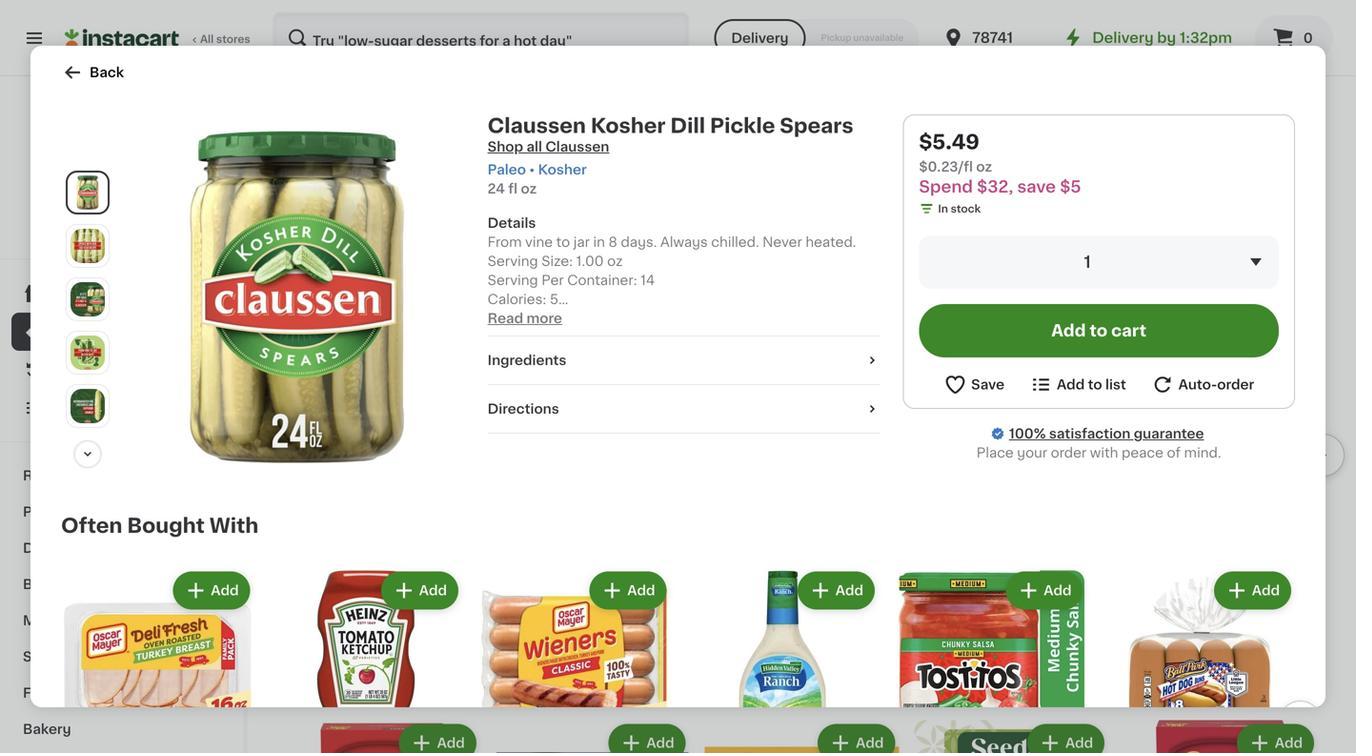 Task type: vqa. For each thing, say whether or not it's contained in the screenshot.
bottom 'to'
yes



Task type: describe. For each thing, give the bounding box(es) containing it.
1 vertical spatial satisfaction
[[1050, 427, 1131, 441]]

dairy & eggs
[[23, 542, 112, 555]]

all
[[200, 34, 214, 44]]

days.
[[621, 236, 657, 249]]

oz inside claussen kosher dill pickle spears shop all claussen paleo • kosher 24 fl oz
[[521, 182, 537, 195]]

100% satisfaction guarantee button
[[30, 225, 213, 244]]

calories:
[[488, 293, 547, 306]]

1 jet- from the left
[[286, 101, 314, 114]]

heated.
[[806, 236, 857, 249]]

enlarge pickled goods & olives claussen kosher dill pickle spears angle_left (opens in a new tab) image
[[71, 229, 105, 263]]

it
[[84, 363, 93, 377]]

often bought with
[[61, 516, 259, 536]]

auto-order
[[1179, 378, 1255, 391]]

h-e-b logo image
[[80, 99, 164, 183]]

stock for 2nd many in stock button from the left
[[769, 568, 799, 578]]

beverages link
[[11, 566, 232, 603]]

14
[[641, 274, 655, 287]]

eggs
[[78, 542, 112, 555]]

to for add to cart
[[1090, 323, 1108, 339]]

bought
[[127, 516, 205, 536]]

of
[[1168, 446, 1181, 460]]

snacks & candy link
[[11, 639, 232, 675]]

add inside add to cart button
[[1052, 323, 1087, 339]]

2 serving from the top
[[488, 274, 538, 287]]

deals link
[[11, 313, 232, 351]]

0 horizontal spatial order
[[1051, 446, 1087, 460]]

100% inside 100% satisfaction guarantee button
[[49, 231, 78, 242]]

view more for dry goods & pasta
[[1234, 672, 1305, 685]]

enlarge pickled goods & olives claussen kosher dill pickle spears angle_top (opens in a new tab) image
[[71, 389, 105, 423]]

h-
[[101, 190, 118, 203]]

mini inside the jet-puffed mini marshmallows
[[781, 101, 809, 114]]

in
[[939, 204, 949, 214]]

claussen kosher dill pickle spears shop all claussen paleo • kosher 24 fl oz
[[488, 116, 854, 195]]

& left pasta
[[404, 668, 421, 688]]

frozen link
[[11, 675, 232, 711]]

bakery
[[23, 723, 71, 736]]

1 jet-puffed mini marshmallows 10 oz from the left
[[286, 101, 390, 149]]

marshmallows inside jet-puffed marshmallows 12 oz
[[572, 101, 668, 114]]

sauces
[[443, 249, 521, 269]]

enlarge pickled goods & olives claussen kosher dill pickle spears angle_back (opens in a new tab) image
[[71, 335, 105, 370]]

100% inside 100% satisfaction guarantee link
[[1010, 427, 1047, 441]]

stores
[[216, 34, 250, 44]]

1 horizontal spatial guarantee
[[1134, 427, 1205, 441]]

3 jet- from the left
[[915, 101, 943, 114]]

chilled.
[[712, 236, 760, 249]]

back button
[[61, 61, 124, 84]]

2 jet-puffed mini marshmallows 10 oz from the left
[[915, 101, 1019, 149]]

cool whip extra creamy whipped topping button
[[1124, 0, 1319, 151]]

h-e-b link
[[80, 99, 164, 206]]

read more button
[[488, 309, 563, 328]]

12
[[496, 119, 507, 130]]

many for 2nd many in stock button from the right
[[515, 568, 545, 578]]

view more for condiments & sauces
[[1234, 252, 1305, 265]]

pickled goods & olives claussen kosher dill pickle spears hero image
[[130, 130, 465, 465]]

enlarge pickled goods & olives claussen kosher dill pickle spears hero (opens in a new tab) image
[[71, 175, 105, 210]]

snacks & candy
[[23, 650, 136, 664]]

buy it again
[[53, 363, 134, 377]]

higher than in-store prices link
[[43, 210, 200, 225]]

delivery for delivery by 1:32pm
[[1093, 31, 1154, 45]]

•
[[530, 163, 535, 176]]

0 button
[[1256, 15, 1334, 61]]

directions
[[488, 402, 560, 416]]

& for dairy
[[63, 542, 74, 555]]

1 10 from the left
[[286, 139, 298, 149]]

product group containing jet-puffed marshmallows
[[496, 0, 690, 171]]

save
[[972, 378, 1005, 391]]

1 vertical spatial shop
[[53, 287, 89, 300]]

recipes
[[23, 469, 79, 482]]

recipes link
[[11, 458, 232, 494]]

satisfaction inside button
[[80, 231, 144, 242]]

ingredients button
[[488, 351, 880, 370]]

never
[[763, 236, 803, 249]]

add to cart
[[1052, 323, 1147, 339]]

peace
[[1122, 446, 1164, 460]]

$5.49 $0.23/fl oz spend $32, save $5
[[920, 132, 1082, 195]]

dairy & eggs link
[[11, 530, 232, 566]]

place your order with peace of mind.
[[977, 446, 1222, 460]]

place
[[977, 446, 1014, 460]]

h-e-b
[[101, 190, 142, 203]]

back
[[90, 66, 124, 79]]

bakery link
[[11, 711, 232, 748]]

shop link
[[11, 275, 232, 313]]

instacart logo image
[[65, 27, 179, 50]]

view more link for condiments & sauces
[[1234, 249, 1319, 268]]

& for snacks
[[76, 650, 87, 664]]

spend inside the $5.49 $0.23/fl oz spend $32, save $5
[[920, 179, 974, 195]]

condiments & sauces
[[286, 249, 521, 269]]

sponsored badge image for jet-puffed mini marshmallows
[[915, 193, 972, 204]]

more
[[527, 312, 563, 325]]

add inside add to list "button"
[[1057, 378, 1085, 391]]

higher than in-store prices
[[43, 212, 188, 223]]

than
[[82, 212, 107, 223]]

& for condiments
[[421, 249, 438, 269]]

1 field
[[920, 236, 1280, 289]]

details
[[488, 216, 536, 230]]

1 many in stock button from the left
[[496, 301, 690, 585]]

auto-order button
[[1152, 373, 1255, 397]]

item carousel region containing jet-puffed mini marshmallows
[[286, 0, 1345, 217]]

78741 button
[[942, 11, 1057, 65]]

per
[[542, 274, 564, 287]]

all
[[527, 140, 542, 154]]

100% satisfaction guarantee link
[[1010, 424, 1205, 443]]

cool
[[1124, 101, 1156, 114]]

dairy
[[23, 542, 60, 555]]

produce link
[[11, 494, 232, 530]]

1 serving from the top
[[488, 255, 538, 268]]

extra
[[1197, 101, 1231, 114]]

often
[[61, 516, 122, 536]]

auto-
[[1179, 378, 1218, 391]]

your
[[1018, 446, 1048, 460]]

2 mini from the left
[[991, 101, 1019, 114]]

details button
[[488, 214, 880, 233]]

dry goods & pasta
[[286, 668, 485, 688]]

spears
[[780, 116, 854, 136]]

1
[[1085, 254, 1092, 270]]



Task type: locate. For each thing, give the bounding box(es) containing it.
many in stock
[[515, 568, 590, 578], [724, 568, 799, 578]]

1.00
[[577, 255, 604, 268]]

product group
[[286, 0, 480, 190], [496, 0, 690, 171], [705, 0, 900, 190], [915, 0, 1109, 209], [1124, 0, 1319, 190], [286, 301, 480, 600], [496, 301, 690, 623], [705, 301, 900, 623], [915, 301, 1109, 619], [1124, 301, 1319, 619], [61, 568, 254, 753], [269, 568, 462, 753], [478, 568, 671, 753], [686, 568, 879, 753], [894, 568, 1088, 753], [1103, 568, 1296, 753], [286, 720, 480, 753], [496, 720, 690, 753], [705, 720, 900, 753], [915, 720, 1109, 753], [1124, 720, 1319, 753]]

beverages
[[23, 578, 96, 591]]

1 horizontal spatial satisfaction
[[1050, 427, 1131, 441]]

0 vertical spatial serving
[[488, 255, 538, 268]]

kosher down claussen
[[538, 163, 587, 176]]

$32,
[[535, 141, 559, 151], [325, 160, 349, 170], [954, 160, 978, 170], [977, 179, 1014, 195], [325, 570, 349, 581], [954, 570, 978, 581], [1164, 589, 1187, 600], [535, 593, 559, 604], [745, 593, 768, 604]]

creamy
[[1235, 101, 1288, 114]]

e-
[[118, 190, 133, 203]]

0 horizontal spatial jet-puffed mini marshmallows 10 oz
[[286, 101, 390, 149]]

1 vertical spatial kosher
[[538, 163, 587, 176]]

0 vertical spatial view more link
[[1234, 249, 1319, 268]]

stock for 2nd many in stock button from the right
[[560, 568, 590, 578]]

puffed inside jet-puffed marshmallows 12 oz
[[523, 101, 568, 114]]

0 horizontal spatial many
[[515, 568, 545, 578]]

100% down the higher
[[49, 231, 78, 242]]

1:32pm
[[1180, 31, 1233, 45]]

serving up calories:
[[488, 274, 538, 287]]

0 vertical spatial more
[[1270, 252, 1305, 265]]

1 horizontal spatial shop
[[488, 140, 524, 154]]

all stores link
[[65, 11, 252, 65]]

0 vertical spatial guarantee
[[147, 231, 202, 242]]

order up mind.
[[1218, 378, 1255, 391]]

in inside details from vine to jar in 8 days. always chilled. never heated. serving size: 1.00 oz serving per container: 14 calories: 5 read more
[[594, 236, 605, 249]]

1 horizontal spatial jet-puffed mini marshmallows 10 oz
[[915, 101, 1019, 149]]

to left cart on the top
[[1090, 323, 1108, 339]]

0 vertical spatial 100% satisfaction guarantee
[[49, 231, 202, 242]]

item carousel region
[[286, 0, 1345, 217], [286, 293, 1345, 636], [34, 560, 1323, 753]]

sponsored badge image
[[915, 193, 972, 204], [915, 604, 972, 615]]

deals
[[53, 325, 93, 339]]

100% satisfaction guarantee up with
[[1010, 427, 1205, 441]]

in stock
[[939, 204, 981, 214]]

in
[[594, 236, 605, 249], [547, 568, 557, 578], [757, 568, 767, 578]]

0 horizontal spatial mini
[[362, 101, 390, 114]]

sponsored badge image for many in stock
[[915, 604, 972, 615]]

2 many in stock from the left
[[724, 568, 799, 578]]

0 vertical spatial kosher
[[591, 116, 666, 136]]

1 vertical spatial serving
[[488, 274, 538, 287]]

condiments
[[286, 249, 416, 269]]

& inside "link"
[[76, 650, 87, 664]]

kosher up claussen
[[591, 116, 666, 136]]

order left with
[[1051, 446, 1087, 460]]

0 horizontal spatial 100% satisfaction guarantee
[[49, 231, 202, 242]]

1 horizontal spatial 100% satisfaction guarantee
[[1010, 427, 1205, 441]]

many in stock for 2nd many in stock button from the right
[[515, 568, 590, 578]]

jet-puffed mini marshmallows 10 oz
[[286, 101, 390, 149], [915, 101, 1019, 149]]

marshmallows
[[572, 101, 668, 114], [286, 120, 382, 133], [915, 120, 1011, 133], [705, 120, 801, 133]]

0 horizontal spatial shop
[[53, 287, 89, 300]]

& for meat
[[61, 614, 73, 627]]

list
[[1106, 378, 1127, 391]]

delivery up the jet-puffed mini marshmallows
[[732, 31, 789, 45]]

delivery for delivery
[[732, 31, 789, 45]]

product group containing cool whip extra creamy whipped topping
[[1124, 0, 1319, 190]]

2 vertical spatial to
[[1089, 378, 1103, 391]]

paleo
[[488, 163, 526, 176]]

jet- inside jet-puffed marshmallows 12 oz
[[496, 101, 523, 114]]

view for condiments & sauces
[[1234, 252, 1266, 265]]

1 many from the left
[[515, 568, 545, 578]]

dill
[[671, 116, 706, 136]]

read
[[488, 312, 524, 325]]

always
[[661, 236, 708, 249]]

marshmallows inside the jet-puffed mini marshmallows
[[705, 120, 801, 133]]

1 horizontal spatial many
[[724, 568, 755, 578]]

2 view more link from the top
[[1234, 669, 1319, 688]]

100% satisfaction guarantee down 'higher than in-store prices' link
[[49, 231, 202, 242]]

0 horizontal spatial in
[[547, 568, 557, 578]]

oz inside the $5.49 $0.23/fl oz spend $32, save $5
[[977, 160, 993, 174]]

0 horizontal spatial guarantee
[[147, 231, 202, 242]]

add to cart button
[[920, 304, 1280, 358]]

many for 2nd many in stock button from the left
[[724, 568, 755, 578]]

2 puffed from the left
[[523, 101, 568, 114]]

by
[[1158, 31, 1177, 45]]

& left eggs
[[63, 542, 74, 555]]

0 horizontal spatial stock
[[560, 568, 590, 578]]

2 sponsored badge image from the top
[[915, 604, 972, 615]]

lists link
[[11, 389, 232, 427]]

lists
[[53, 401, 86, 415]]

1 horizontal spatial many in stock
[[724, 568, 799, 578]]

1 horizontal spatial mini
[[781, 101, 809, 114]]

produce
[[23, 505, 81, 519]]

0
[[1304, 31, 1314, 45]]

items
[[561, 158, 591, 169], [351, 177, 382, 188], [980, 177, 1010, 188], [351, 587, 382, 598], [980, 587, 1010, 598], [1190, 607, 1220, 617], [561, 610, 591, 621], [770, 610, 801, 621]]

save inside the $5.49 $0.23/fl oz spend $32, save $5
[[1018, 179, 1057, 195]]

mini
[[362, 101, 390, 114], [991, 101, 1019, 114], [781, 101, 809, 114]]

shop inside claussen kosher dill pickle spears shop all claussen paleo • kosher 24 fl oz
[[488, 140, 524, 154]]

2 horizontal spatial in
[[757, 568, 767, 578]]

1 vertical spatial 100%
[[1010, 427, 1047, 441]]

0 horizontal spatial satisfaction
[[80, 231, 144, 242]]

serving down from
[[488, 255, 538, 268]]

0 vertical spatial to
[[557, 236, 570, 249]]

1 vertical spatial to
[[1090, 323, 1108, 339]]

in for 2nd many in stock button from the right
[[547, 568, 557, 578]]

None search field
[[273, 11, 690, 65]]

1 view more link from the top
[[1234, 249, 1319, 268]]

shop
[[488, 140, 524, 154], [53, 287, 89, 300]]

eligible
[[519, 158, 558, 169], [309, 177, 349, 188], [938, 177, 977, 188], [309, 587, 349, 598], [938, 587, 977, 598], [1148, 607, 1187, 617], [519, 610, 558, 621], [728, 610, 768, 621]]

1 vertical spatial order
[[1051, 446, 1087, 460]]

0 horizontal spatial delivery
[[732, 31, 789, 45]]

sponsored badge image inside the item carousel region
[[915, 193, 972, 204]]

1 mini from the left
[[362, 101, 390, 114]]

1 sponsored badge image from the top
[[915, 193, 972, 204]]

oz
[[509, 119, 522, 130], [301, 139, 313, 149], [929, 139, 942, 149], [977, 160, 993, 174], [521, 182, 537, 195], [608, 255, 623, 268]]

jet-puffed mini marshmallows button
[[705, 0, 900, 151]]

order
[[1218, 378, 1255, 391], [1051, 446, 1087, 460]]

to inside details from vine to jar in 8 days. always chilled. never heated. serving size: 1.00 oz serving per container: 14 calories: 5 read more
[[557, 236, 570, 249]]

1 view from the top
[[1234, 252, 1266, 265]]

guarantee inside button
[[147, 231, 202, 242]]

1 horizontal spatial many in stock button
[[705, 301, 900, 585]]

more for condiments & sauces
[[1270, 252, 1305, 265]]

many
[[515, 568, 545, 578], [724, 568, 755, 578]]

1 horizontal spatial in
[[594, 236, 605, 249]]

3 puffed from the left
[[943, 101, 987, 114]]

0 vertical spatial sponsored badge image
[[915, 193, 972, 204]]

0 horizontal spatial 100%
[[49, 231, 78, 242]]

pasta
[[426, 668, 485, 688]]

2 many from the left
[[724, 568, 755, 578]]

satisfaction up place your order with peace of mind.
[[1050, 427, 1131, 441]]

size:
[[542, 255, 573, 268]]

view
[[1234, 252, 1266, 265], [1234, 672, 1266, 685]]

10
[[286, 139, 298, 149], [915, 139, 927, 149]]

from
[[488, 236, 522, 249]]

1 horizontal spatial 10
[[915, 139, 927, 149]]

seafood
[[76, 614, 134, 627]]

jet- inside the jet-puffed mini marshmallows
[[705, 101, 733, 114]]

to left 'jar'
[[557, 236, 570, 249]]

$5 inside the $5.49 $0.23/fl oz spend $32, save $5
[[1061, 179, 1082, 195]]

shop up deals
[[53, 287, 89, 300]]

0 horizontal spatial many in stock
[[515, 568, 590, 578]]

delivery by 1:32pm
[[1093, 31, 1233, 45]]

& left candy
[[76, 650, 87, 664]]

snacks
[[23, 650, 73, 664]]

in-
[[109, 212, 124, 223]]

2 jet- from the left
[[496, 101, 523, 114]]

puffed
[[314, 101, 359, 114], [523, 101, 568, 114], [943, 101, 987, 114], [733, 101, 778, 114]]

to for add to list
[[1089, 378, 1103, 391]]

1 horizontal spatial stock
[[769, 568, 799, 578]]

kosher
[[591, 116, 666, 136], [538, 163, 587, 176]]

meat & seafood link
[[11, 603, 232, 639]]

more for dry goods & pasta
[[1270, 672, 1305, 685]]

1 puffed from the left
[[314, 101, 359, 114]]

0 vertical spatial 100%
[[49, 231, 78, 242]]

cool whip extra creamy whipped topping
[[1124, 101, 1288, 133]]

to
[[557, 236, 570, 249], [1090, 323, 1108, 339], [1089, 378, 1103, 391]]

2 horizontal spatial mini
[[991, 101, 1019, 114]]

again
[[96, 363, 134, 377]]

2 more from the top
[[1270, 672, 1305, 685]]

1 vertical spatial view more
[[1234, 672, 1305, 685]]

100% up your
[[1010, 427, 1047, 441]]

order inside "auto-order" button
[[1218, 378, 1255, 391]]

1 many in stock from the left
[[515, 568, 590, 578]]

container:
[[568, 274, 637, 287]]

0 horizontal spatial 10
[[286, 139, 298, 149]]

cart
[[1112, 323, 1147, 339]]

100%
[[49, 231, 78, 242], [1010, 427, 1047, 441]]

prices
[[155, 212, 188, 223]]

2 view more from the top
[[1234, 672, 1305, 685]]

0 vertical spatial shop
[[488, 140, 524, 154]]

meat & seafood
[[23, 614, 134, 627]]

delivery inside button
[[732, 31, 789, 45]]

1 horizontal spatial kosher
[[591, 116, 666, 136]]

add to list
[[1057, 378, 1127, 391]]

goods
[[329, 668, 399, 688]]

&
[[421, 249, 438, 269], [63, 542, 74, 555], [61, 614, 73, 627], [76, 650, 87, 664], [404, 668, 421, 688]]

view for dry goods & pasta
[[1234, 672, 1266, 685]]

4 jet- from the left
[[705, 101, 733, 114]]

1 horizontal spatial 100%
[[1010, 427, 1047, 441]]

1 vertical spatial more
[[1270, 672, 1305, 685]]

dry goods & pasta link
[[286, 667, 485, 690]]

1 view more from the top
[[1234, 252, 1305, 265]]

in for 2nd many in stock button from the left
[[757, 568, 767, 578]]

3 mini from the left
[[781, 101, 809, 114]]

jet-puffed mini marshmallows
[[705, 101, 809, 133]]

to inside add to list "button"
[[1089, 378, 1103, 391]]

product group containing spend $32, save $5 see eligible items
[[286, 301, 480, 600]]

1 vertical spatial view
[[1234, 672, 1266, 685]]

1 horizontal spatial order
[[1218, 378, 1255, 391]]

2 10 from the left
[[915, 139, 927, 149]]

0 vertical spatial view
[[1234, 252, 1266, 265]]

save
[[561, 141, 586, 151], [352, 160, 377, 170], [980, 160, 1005, 170], [1018, 179, 1057, 195], [352, 570, 377, 581], [980, 570, 1005, 581], [1190, 589, 1215, 600], [561, 593, 586, 604], [771, 593, 796, 604]]

delivery button
[[715, 19, 806, 57]]

1 vertical spatial guarantee
[[1134, 427, 1205, 441]]

puffed inside the jet-puffed mini marshmallows
[[733, 101, 778, 114]]

view more link for dry goods & pasta
[[1234, 669, 1319, 688]]

to inside add to cart button
[[1090, 323, 1108, 339]]

1 vertical spatial view more link
[[1234, 669, 1319, 688]]

0 vertical spatial view more
[[1234, 252, 1305, 265]]

1 vertical spatial 100% satisfaction guarantee
[[1010, 427, 1205, 441]]

satisfaction down 'higher than in-store prices'
[[80, 231, 144, 242]]

pickle
[[710, 116, 776, 136]]

b
[[133, 190, 142, 203]]

$32, inside the $5.49 $0.23/fl oz spend $32, save $5
[[977, 179, 1014, 195]]

0 horizontal spatial many in stock button
[[496, 301, 690, 585]]

2 horizontal spatial stock
[[951, 204, 981, 214]]

oz inside details from vine to jar in 8 days. always chilled. never heated. serving size: 1.00 oz serving per container: 14 calories: 5 read more
[[608, 255, 623, 268]]

with
[[1091, 446, 1119, 460]]

claussen
[[546, 140, 610, 154]]

guarantee down prices
[[147, 231, 202, 242]]

service type group
[[715, 19, 919, 57]]

delivery left by
[[1093, 31, 1154, 45]]

to left list
[[1089, 378, 1103, 391]]

1 horizontal spatial delivery
[[1093, 31, 1154, 45]]

4 puffed from the left
[[733, 101, 778, 114]]

2 view from the top
[[1234, 672, 1266, 685]]

guarantee up of
[[1134, 427, 1205, 441]]

save button
[[944, 373, 1005, 397]]

24
[[488, 182, 505, 195]]

enlarge pickled goods & olives claussen kosher dill pickle spears angle_right (opens in a new tab) image
[[71, 282, 105, 316]]

0 vertical spatial satisfaction
[[80, 231, 144, 242]]

0 horizontal spatial kosher
[[538, 163, 587, 176]]

topping
[[1188, 120, 1242, 133]]

add
[[1066, 317, 1094, 330], [1276, 317, 1303, 330], [1052, 323, 1087, 339], [1057, 378, 1085, 391], [211, 584, 239, 597], [419, 584, 447, 597], [628, 584, 656, 597], [836, 584, 864, 597], [1044, 584, 1072, 597], [1253, 584, 1281, 597], [437, 736, 465, 750], [647, 736, 675, 750], [856, 736, 884, 750], [1066, 736, 1094, 750], [1276, 736, 1303, 750]]

view more
[[1234, 252, 1305, 265], [1234, 672, 1305, 685]]

higher
[[43, 212, 80, 223]]

add to list button
[[1030, 373, 1127, 397]]

many in stock for 2nd many in stock button from the left
[[724, 568, 799, 578]]

serving
[[488, 255, 538, 268], [488, 274, 538, 287]]

& right meat
[[61, 614, 73, 627]]

2 many in stock button from the left
[[705, 301, 900, 585]]

oz inside jet-puffed marshmallows 12 oz
[[509, 119, 522, 130]]

& left sauces
[[421, 249, 438, 269]]

shop down 12 in the left of the page
[[488, 140, 524, 154]]

mind.
[[1185, 446, 1222, 460]]

1 more from the top
[[1270, 252, 1305, 265]]

0 vertical spatial order
[[1218, 378, 1255, 391]]

vine
[[526, 236, 553, 249]]

100% satisfaction guarantee inside button
[[49, 231, 202, 242]]

1 vertical spatial sponsored badge image
[[915, 604, 972, 615]]



